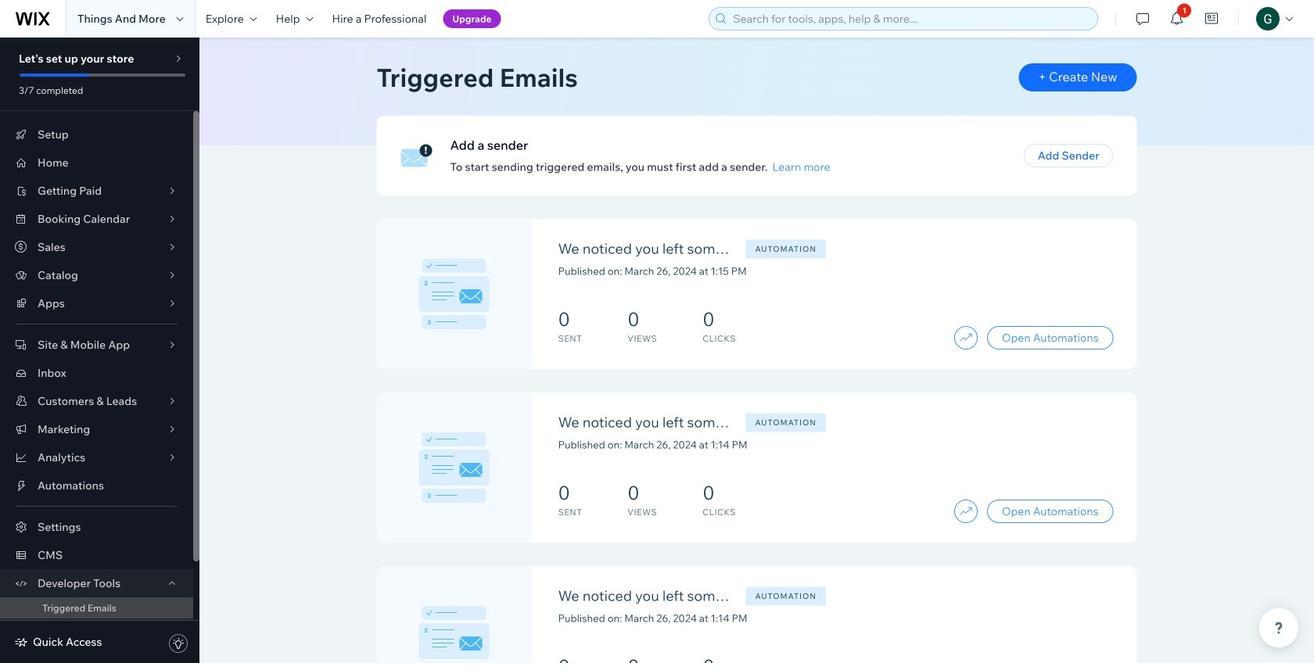 Task type: locate. For each thing, give the bounding box(es) containing it.
Search for tools, apps, help & more... field
[[729, 8, 1093, 30]]



Task type: describe. For each thing, give the bounding box(es) containing it.
sidebar element
[[0, 38, 200, 663]]



Task type: vqa. For each thing, say whether or not it's contained in the screenshot.
Search for tools, apps, help & more... field
yes



